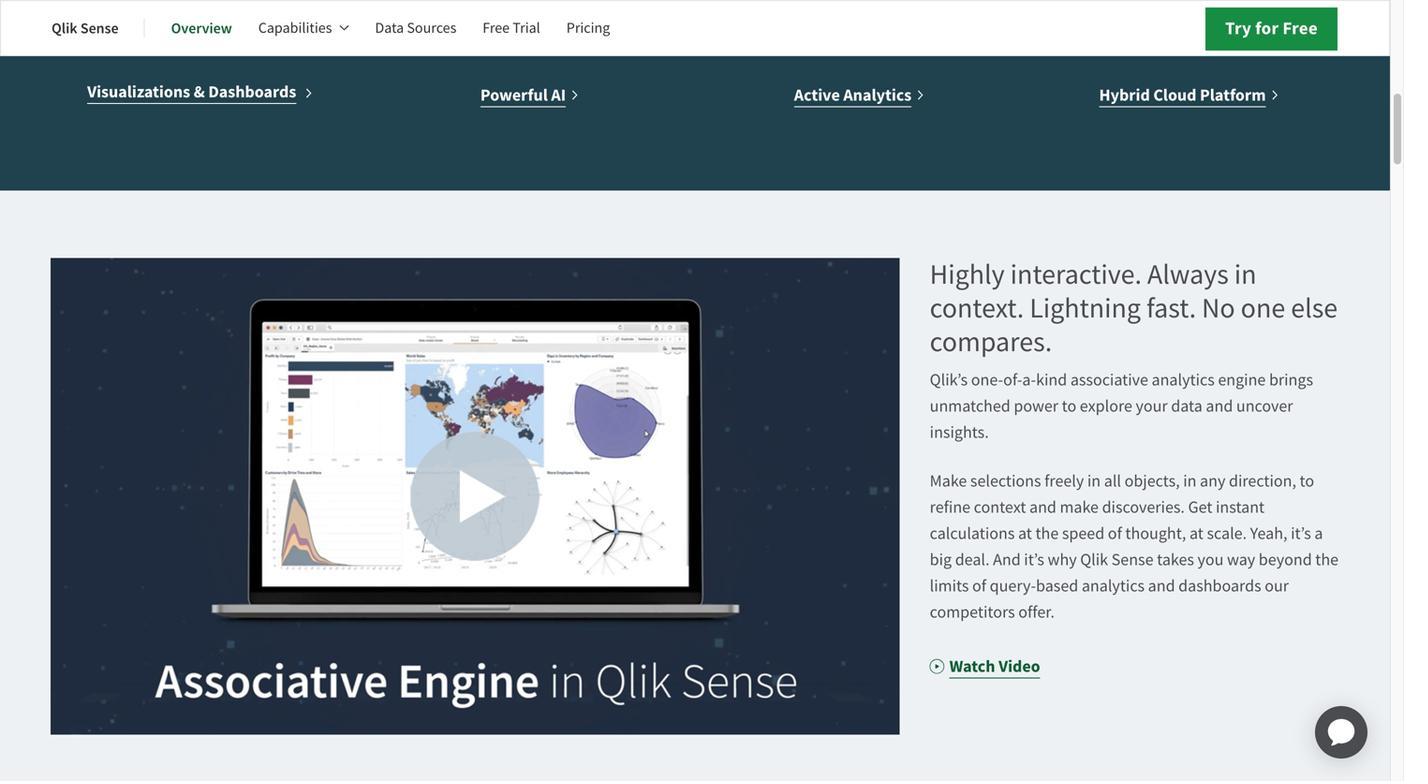 Task type: locate. For each thing, give the bounding box(es) containing it.
video
[[999, 655, 1040, 678]]

0 horizontal spatial of
[[972, 575, 986, 597]]

any
[[1200, 470, 1226, 492]]

qlik sense
[[52, 18, 119, 38]]

data
[[1171, 395, 1203, 417]]

0 vertical spatial sense
[[80, 18, 119, 38]]

to down kind
[[1062, 395, 1076, 417]]

overview
[[171, 18, 232, 38]]

free trial link
[[483, 6, 540, 51]]

powerful
[[480, 84, 548, 106]]

a-
[[1022, 369, 1036, 391]]

1 horizontal spatial in
[[1183, 470, 1197, 492]]

one-
[[971, 369, 1003, 391]]

it's right and
[[1024, 549, 1044, 571]]

instant
[[1216, 497, 1265, 518]]

powerful ai
[[480, 84, 566, 106]]

refine
[[930, 497, 971, 518]]

qlik's one-of-a-kind associative analytics engine brings unmatched power to explore your data and uncover insights.
[[930, 369, 1313, 443]]

yeah,
[[1250, 523, 1288, 544]]

and right data
[[1206, 395, 1233, 417]]

click image to watch the qlik associative engine video. image
[[51, 258, 900, 735]]

0 vertical spatial analytics
[[1152, 369, 1215, 391]]

1 horizontal spatial it's
[[1291, 523, 1311, 544]]

in left any
[[1183, 470, 1197, 492]]

2 vertical spatial and
[[1148, 575, 1175, 597]]

2 at from the left
[[1190, 523, 1204, 544]]

2 horizontal spatial in
[[1234, 257, 1257, 293]]

deal.
[[955, 549, 990, 571]]

0 vertical spatial the
[[1036, 523, 1059, 544]]

free
[[1283, 16, 1318, 40], [483, 18, 510, 37]]

1 horizontal spatial qlik
[[1080, 549, 1108, 571]]

0 horizontal spatial and
[[1029, 497, 1057, 518]]

highly interactive. always in context. lightning fast. no one else compares.
[[930, 257, 1338, 360]]

menu bar
[[52, 6, 636, 51]]

1 horizontal spatial at
[[1190, 523, 1204, 544]]

of
[[1108, 523, 1122, 544], [972, 575, 986, 597]]

query-
[[990, 575, 1036, 597]]

power
[[1014, 395, 1059, 417]]

the
[[1036, 523, 1059, 544], [1315, 549, 1339, 571]]

1 vertical spatial qlik
[[1080, 549, 1108, 571]]

1 vertical spatial the
[[1315, 549, 1339, 571]]

of-
[[1003, 369, 1022, 391]]

pricing
[[566, 18, 610, 37]]

discoveries.
[[1102, 497, 1185, 518]]

1 vertical spatial and
[[1029, 497, 1057, 518]]

qlik
[[52, 18, 77, 38], [1080, 549, 1108, 571]]

application
[[1293, 684, 1390, 781]]

analytics right based
[[1082, 575, 1145, 597]]

0 vertical spatial qlik
[[52, 18, 77, 38]]

0 horizontal spatial the
[[1036, 523, 1059, 544]]

at up and
[[1018, 523, 1032, 544]]

all
[[1104, 470, 1121, 492]]

calculations
[[930, 523, 1015, 544]]

1 horizontal spatial analytics
[[1152, 369, 1215, 391]]

hybrid cloud platform link
[[1099, 82, 1280, 108]]

analytics
[[1152, 369, 1215, 391], [1082, 575, 1145, 597]]

sense inside make selections freely in all objects, in any direction, to refine context and make discoveries. get instant calculations at the speed of thought, at scale. yeah, it's a big deal. and it's why qlik sense takes you way beyond the limits of query-based analytics and dashboards our competitors offer.
[[1112, 549, 1154, 571]]

to right the direction,
[[1300, 470, 1314, 492]]

pricing link
[[566, 6, 610, 51]]

explore
[[1080, 395, 1132, 417]]

it's left a
[[1291, 523, 1311, 544]]

0 vertical spatial and
[[1206, 395, 1233, 417]]

2 horizontal spatial and
[[1206, 395, 1233, 417]]

try for free
[[1225, 16, 1318, 40]]

scale.
[[1207, 523, 1247, 544]]

and down freely
[[1029, 497, 1057, 518]]

of up competitors
[[972, 575, 986, 597]]

1 horizontal spatial sense
[[1112, 549, 1154, 571]]

and
[[1206, 395, 1233, 417], [1029, 497, 1057, 518], [1148, 575, 1175, 597]]

thought,
[[1125, 523, 1186, 544]]

0 vertical spatial to
[[1062, 395, 1076, 417]]

try
[[1225, 16, 1252, 40]]

in left all
[[1087, 470, 1101, 492]]

visualizations
[[87, 80, 190, 103]]

0 horizontal spatial it's
[[1024, 549, 1044, 571]]

visualizations & dashboards
[[87, 80, 296, 103]]

active analytics link
[[794, 82, 926, 108]]

analytics
[[843, 84, 912, 106]]

compares.
[[930, 324, 1052, 360]]

and
[[993, 549, 1021, 571]]

capabilities link
[[258, 6, 349, 51]]

0 horizontal spatial in
[[1087, 470, 1101, 492]]

and down "takes"
[[1148, 575, 1175, 597]]

sense up visualizations
[[80, 18, 119, 38]]

1 vertical spatial analytics
[[1082, 575, 1145, 597]]

watch video
[[950, 655, 1040, 678]]

get
[[1188, 497, 1212, 518]]

0 horizontal spatial analytics
[[1082, 575, 1145, 597]]

data sources
[[375, 18, 456, 37]]

in
[[1234, 257, 1257, 293], [1087, 470, 1101, 492], [1183, 470, 1197, 492]]

1 at from the left
[[1018, 523, 1032, 544]]

the up why
[[1036, 523, 1059, 544]]

at
[[1018, 523, 1032, 544], [1190, 523, 1204, 544]]

sense
[[80, 18, 119, 38], [1112, 549, 1154, 571]]

1 horizontal spatial of
[[1108, 523, 1122, 544]]

0 horizontal spatial at
[[1018, 523, 1032, 544]]

1 vertical spatial sense
[[1112, 549, 1154, 571]]

fast.
[[1147, 290, 1196, 326]]

1 horizontal spatial the
[[1315, 549, 1339, 571]]

unmatched
[[930, 395, 1010, 417]]

qlik sense link
[[52, 6, 119, 51]]

analytics inside make selections freely in all objects, in any direction, to refine context and make discoveries. get instant calculations at the speed of thought, at scale. yeah, it's a big deal. and it's why qlik sense takes you way beyond the limits of query-based analytics and dashboards our competitors offer.
[[1082, 575, 1145, 597]]

menu bar containing qlik sense
[[52, 6, 636, 51]]

analytics inside qlik's one-of-a-kind associative analytics engine brings unmatched power to explore your data and uncover insights.
[[1152, 369, 1215, 391]]

sources
[[407, 18, 456, 37]]

highly
[[930, 257, 1005, 293]]

analytics up data
[[1152, 369, 1215, 391]]

in inside highly interactive. always in context. lightning fast. no one else compares.
[[1234, 257, 1257, 293]]

of right speed
[[1108, 523, 1122, 544]]

free right for
[[1283, 16, 1318, 40]]

at down get
[[1190, 523, 1204, 544]]

0 horizontal spatial to
[[1062, 395, 1076, 417]]

hybrid
[[1099, 84, 1150, 106]]

0 horizontal spatial sense
[[80, 18, 119, 38]]

free left trial
[[483, 18, 510, 37]]

the down a
[[1315, 549, 1339, 571]]

1 horizontal spatial to
[[1300, 470, 1314, 492]]

1 vertical spatial to
[[1300, 470, 1314, 492]]

in right the always
[[1234, 257, 1257, 293]]

sense down thought,
[[1112, 549, 1154, 571]]

for
[[1255, 16, 1279, 40]]

hybrid cloud platform
[[1099, 84, 1266, 106]]



Task type: vqa. For each thing, say whether or not it's contained in the screenshot.
Company "image"
no



Task type: describe. For each thing, give the bounding box(es) containing it.
kind
[[1036, 369, 1067, 391]]

0 vertical spatial it's
[[1291, 523, 1311, 544]]

dashboards
[[208, 80, 296, 103]]

and inside qlik's one-of-a-kind associative analytics engine brings unmatched power to explore your data and uncover insights.
[[1206, 395, 1233, 417]]

try for free link
[[1206, 7, 1338, 51]]

1 horizontal spatial free
[[1283, 16, 1318, 40]]

in for always
[[1234, 257, 1257, 293]]

beyond
[[1259, 549, 1312, 571]]

context.
[[930, 290, 1024, 326]]

big
[[930, 549, 952, 571]]

competitors
[[930, 601, 1015, 623]]

overview link
[[171, 6, 232, 51]]

why
[[1048, 549, 1077, 571]]

a
[[1315, 523, 1323, 544]]

our
[[1265, 575, 1289, 597]]

make
[[1060, 497, 1099, 518]]

watch
[[950, 655, 995, 678]]

make selections freely in all objects, in any direction, to refine context and make discoveries. get instant calculations at the speed of thought, at scale. yeah, it's a big deal. and it's why qlik sense takes you way beyond the limits of query-based analytics and dashboards our competitors offer.
[[930, 470, 1339, 623]]

speed
[[1062, 523, 1105, 544]]

trial
[[513, 18, 540, 37]]

qlik's
[[930, 369, 968, 391]]

objects,
[[1125, 470, 1180, 492]]

interactive.
[[1010, 257, 1142, 293]]

capabilities
[[258, 18, 332, 37]]

no
[[1202, 290, 1235, 326]]

else
[[1291, 290, 1338, 326]]

data sources link
[[375, 6, 456, 51]]

one
[[1241, 290, 1285, 326]]

1 vertical spatial it's
[[1024, 549, 1044, 571]]

direction,
[[1229, 470, 1296, 492]]

0 horizontal spatial qlik
[[52, 18, 77, 38]]

based
[[1036, 575, 1078, 597]]

you
[[1198, 549, 1224, 571]]

to inside qlik's one-of-a-kind associative analytics engine brings unmatched power to explore your data and uncover insights.
[[1062, 395, 1076, 417]]

ai
[[551, 84, 566, 106]]

1 horizontal spatial and
[[1148, 575, 1175, 597]]

0 horizontal spatial free
[[483, 18, 510, 37]]

1 vertical spatial of
[[972, 575, 986, 597]]

offer.
[[1018, 601, 1055, 623]]

powerful ai link
[[480, 82, 580, 108]]

active
[[794, 84, 840, 106]]

&
[[194, 80, 205, 103]]

context
[[974, 497, 1026, 518]]

to inside make selections freely in all objects, in any direction, to refine context and make discoveries. get instant calculations at the speed of thought, at scale. yeah, it's a big deal. and it's why qlik sense takes you way beyond the limits of query-based analytics and dashboards our competitors offer.
[[1300, 470, 1314, 492]]

way
[[1227, 549, 1255, 571]]

active analytics
[[794, 84, 912, 106]]

in for freely
[[1087, 470, 1101, 492]]

free trial
[[483, 18, 540, 37]]

qlik inside make selections freely in all objects, in any direction, to refine context and make discoveries. get instant calculations at the speed of thought, at scale. yeah, it's a big deal. and it's why qlik sense takes you way beyond the limits of query-based analytics and dashboards our competitors offer.
[[1080, 549, 1108, 571]]

takes
[[1157, 549, 1194, 571]]

engine
[[1218, 369, 1266, 391]]

platform
[[1200, 84, 1266, 106]]

dashboards
[[1179, 575, 1261, 597]]

associative
[[1070, 369, 1148, 391]]

make
[[930, 470, 967, 492]]

brings
[[1269, 369, 1313, 391]]

freely
[[1045, 470, 1084, 492]]

limits
[[930, 575, 969, 597]]

0 vertical spatial of
[[1108, 523, 1122, 544]]

data
[[375, 18, 404, 37]]

selections
[[970, 470, 1041, 492]]

uncover
[[1236, 395, 1293, 417]]

cloud
[[1153, 84, 1197, 106]]

lightning
[[1030, 290, 1141, 326]]

always
[[1147, 257, 1229, 293]]

visualizations & dashboards link
[[87, 77, 314, 105]]

your
[[1136, 395, 1168, 417]]

watch video link
[[930, 653, 1040, 680]]

insights.
[[930, 422, 989, 443]]



